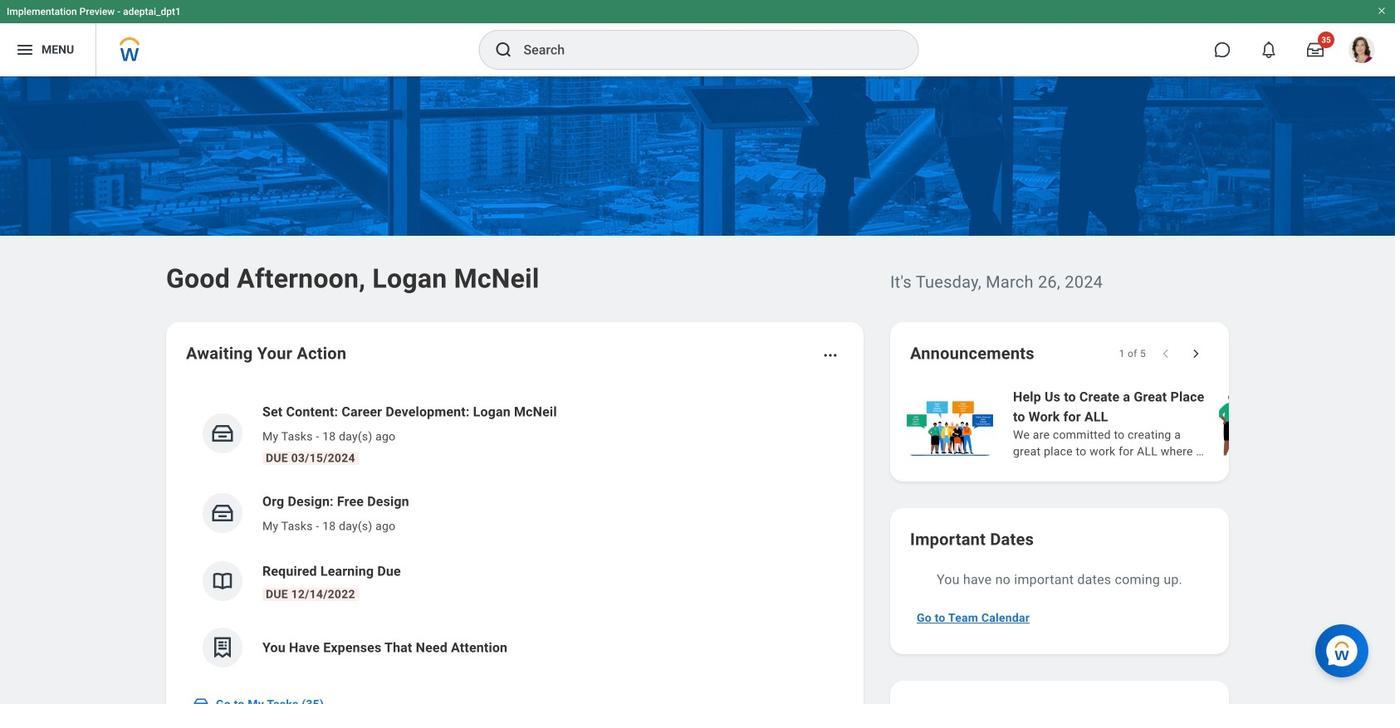 Task type: locate. For each thing, give the bounding box(es) containing it.
status
[[1119, 347, 1146, 361]]

chevron right small image
[[1188, 346, 1204, 362]]

1 horizontal spatial inbox image
[[210, 501, 235, 526]]

1 horizontal spatial list
[[904, 385, 1396, 462]]

Search Workday  search field
[[524, 32, 884, 68]]

1 vertical spatial inbox image
[[193, 696, 209, 704]]

0 horizontal spatial inbox image
[[193, 696, 209, 704]]

inbox image
[[210, 421, 235, 446]]

inbox image
[[210, 501, 235, 526], [193, 696, 209, 704]]

book open image
[[210, 569, 235, 594]]

main content
[[0, 76, 1396, 704]]

justify image
[[15, 40, 35, 60]]

list
[[904, 385, 1396, 462], [186, 389, 844, 681]]

dashboard expenses image
[[210, 635, 235, 660]]

banner
[[0, 0, 1396, 76]]



Task type: describe. For each thing, give the bounding box(es) containing it.
search image
[[494, 40, 514, 60]]

close environment banner image
[[1377, 6, 1387, 16]]

related actions image
[[822, 347, 839, 364]]

profile logan mcneil image
[[1349, 37, 1376, 67]]

notifications large image
[[1261, 42, 1278, 58]]

0 vertical spatial inbox image
[[210, 501, 235, 526]]

0 horizontal spatial list
[[186, 389, 844, 681]]

chevron left small image
[[1158, 346, 1175, 362]]

inbox large image
[[1307, 42, 1324, 58]]



Task type: vqa. For each thing, say whether or not it's contained in the screenshot.
the rightmost list
yes



